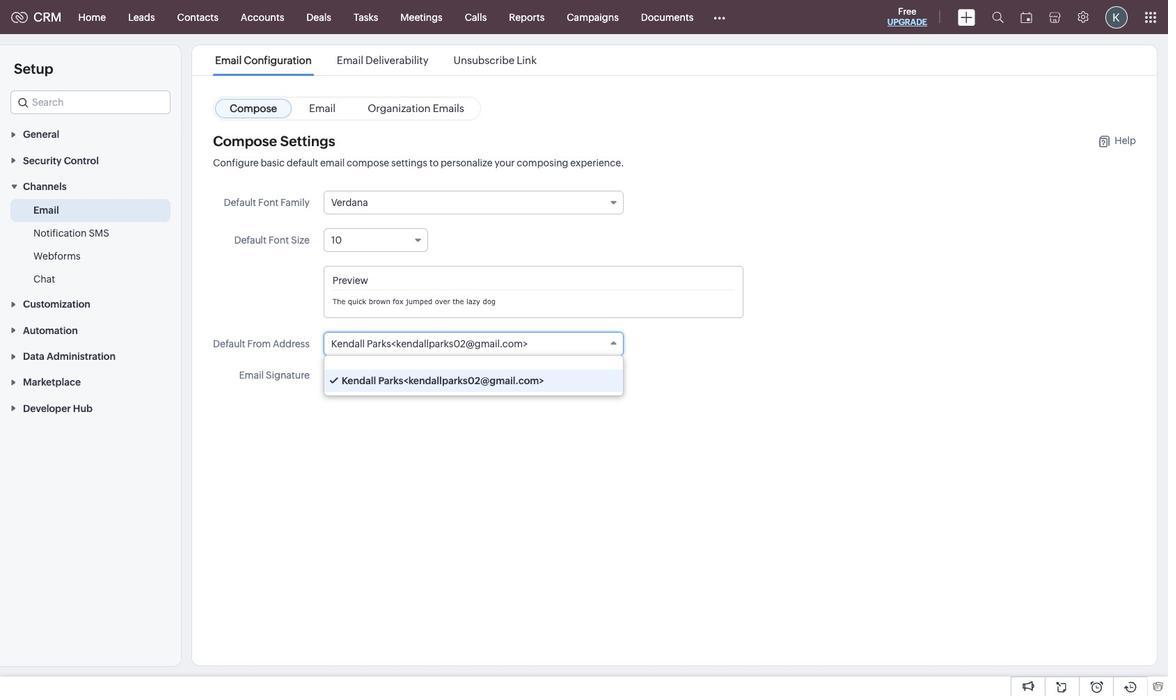 Task type: vqa. For each thing, say whether or not it's contained in the screenshot.
the From
yes



Task type: describe. For each thing, give the bounding box(es) containing it.
Other Modules field
[[705, 6, 735, 28]]

email deliverability
[[337, 54, 428, 66]]

to
[[429, 157, 439, 168]]

parks<kendallparks02@gmail.com> inside field
[[367, 338, 528, 349]]

experience.
[[570, 157, 624, 168]]

font for size
[[268, 235, 289, 246]]

crm
[[33, 10, 62, 24]]

new
[[344, 370, 365, 381]]

crm link
[[11, 10, 62, 24]]

Search text field
[[11, 91, 170, 113]]

marketplace button
[[0, 369, 181, 395]]

accounts link
[[230, 0, 295, 34]]

add
[[324, 370, 342, 381]]

family
[[281, 197, 310, 208]]

home
[[78, 11, 106, 23]]

email signature
[[239, 370, 310, 381]]

campaigns
[[567, 11, 619, 23]]

logo image
[[11, 11, 28, 23]]

security
[[23, 155, 62, 166]]

deliverability
[[365, 54, 428, 66]]

organization emails
[[368, 102, 464, 114]]

your
[[495, 157, 515, 168]]

email for email signature
[[239, 370, 264, 381]]

default for default font family
[[224, 197, 256, 208]]

default font size
[[234, 235, 310, 246]]

data administration
[[23, 351, 116, 362]]

the
[[453, 297, 464, 306]]

automation button
[[0, 317, 181, 343]]

unsubscribe link link
[[451, 54, 539, 66]]

email link inside channels region
[[33, 203, 59, 217]]

notification sms link
[[33, 226, 109, 240]]

compose settings
[[213, 133, 335, 149]]

notification
[[33, 228, 87, 239]]

organization emails link
[[353, 99, 479, 118]]

search element
[[984, 0, 1012, 34]]

over
[[435, 297, 450, 306]]

channels region
[[0, 199, 181, 291]]

email
[[320, 157, 345, 168]]

security control
[[23, 155, 99, 166]]

preview
[[333, 275, 368, 286]]

default from address
[[213, 338, 310, 349]]

configuration
[[244, 54, 312, 66]]

font for family
[[258, 197, 279, 208]]

emails
[[433, 102, 464, 114]]

list containing email configuration
[[203, 45, 549, 75]]

customization button
[[0, 291, 181, 317]]

link
[[517, 54, 537, 66]]

reports link
[[498, 0, 556, 34]]

verdana
[[331, 197, 368, 208]]

free
[[898, 6, 916, 17]]

unsubscribe link
[[454, 54, 537, 66]]

chat
[[33, 274, 55, 285]]

from
[[247, 338, 271, 349]]

quick
[[348, 297, 366, 306]]

email configuration link
[[213, 54, 314, 66]]

free upgrade
[[887, 6, 927, 27]]

the quick brown fox jumped over the lazy dog
[[333, 297, 496, 306]]

add new signature
[[324, 370, 411, 381]]

kendall parks<kendallparks02@gmail.com> inside field
[[331, 338, 528, 349]]

settings
[[280, 133, 335, 149]]

profile element
[[1097, 0, 1136, 34]]

security control button
[[0, 147, 181, 173]]

default font family
[[224, 197, 310, 208]]

Verdana field
[[324, 191, 624, 214]]

email configuration
[[215, 54, 312, 66]]

size
[[291, 235, 310, 246]]

contacts
[[177, 11, 218, 23]]

configure basic default email compose settings to personalize your composing experience.
[[213, 157, 624, 168]]

campaigns link
[[556, 0, 630, 34]]

organization
[[368, 102, 431, 114]]

email up settings
[[309, 102, 336, 114]]



Task type: locate. For each thing, give the bounding box(es) containing it.
chat link
[[33, 272, 55, 286]]

unsubscribe
[[454, 54, 514, 66]]

10
[[331, 235, 342, 246]]

reports
[[509, 11, 545, 23]]

lazy
[[466, 297, 480, 306]]

email inside channels region
[[33, 205, 59, 216]]

0 vertical spatial parks<kendallparks02@gmail.com>
[[367, 338, 528, 349]]

email deliverability link
[[335, 54, 431, 66]]

channels button
[[0, 173, 181, 199]]

0 vertical spatial kendall
[[331, 338, 365, 349]]

default for default from address
[[213, 338, 245, 349]]

dog
[[483, 297, 496, 306]]

contacts link
[[166, 0, 230, 34]]

fox
[[393, 297, 404, 306]]

developer
[[23, 403, 71, 414]]

kendall inside field
[[331, 338, 365, 349]]

compose up the compose settings on the left of the page
[[230, 102, 277, 114]]

leads link
[[117, 0, 166, 34]]

address
[[273, 338, 310, 349]]

meetings link
[[389, 0, 454, 34]]

general
[[23, 129, 59, 140]]

font
[[258, 197, 279, 208], [268, 235, 289, 246]]

compose
[[347, 157, 389, 168]]

None field
[[10, 90, 171, 114]]

automation
[[23, 325, 78, 336]]

email link up settings
[[294, 99, 350, 118]]

marketplace
[[23, 377, 81, 388]]

email for email deliverability
[[337, 54, 363, 66]]

home link
[[67, 0, 117, 34]]

0 vertical spatial default
[[224, 197, 256, 208]]

0 vertical spatial kendall parks<kendallparks02@gmail.com>
[[331, 338, 528, 349]]

1 vertical spatial parks<kendallparks02@gmail.com>
[[378, 375, 544, 386]]

data
[[23, 351, 44, 362]]

Kendall Parks<kendallparks02@gmail.com> field
[[324, 332, 624, 356]]

signature
[[266, 370, 310, 381], [367, 370, 411, 381]]

kendall parks<kendallparks02@gmail.com> down kendall parks<kendallparks02@gmail.com> field
[[342, 375, 544, 386]]

1 vertical spatial kendall
[[342, 375, 376, 386]]

1 vertical spatial font
[[268, 235, 289, 246]]

composing
[[517, 157, 568, 168]]

font left size
[[268, 235, 289, 246]]

meetings
[[400, 11, 443, 23]]

font left family
[[258, 197, 279, 208]]

1 vertical spatial email link
[[33, 203, 59, 217]]

email left configuration
[[215, 54, 242, 66]]

kendall parks<kendallparks02@gmail.com> down jumped
[[331, 338, 528, 349]]

signature down "address"
[[266, 370, 310, 381]]

deals
[[307, 11, 331, 23]]

parks<kendallparks02@gmail.com> inside option
[[378, 375, 544, 386]]

default down "default font family"
[[234, 235, 266, 246]]

parks<kendallparks02@gmail.com>
[[367, 338, 528, 349], [378, 375, 544, 386]]

email link
[[294, 99, 350, 118], [33, 203, 59, 217]]

the
[[333, 297, 345, 306]]

hub
[[73, 403, 93, 414]]

customization
[[23, 299, 90, 310]]

jumped
[[406, 297, 432, 306]]

webforms
[[33, 251, 80, 262]]

2 vertical spatial default
[[213, 338, 245, 349]]

documents
[[641, 11, 694, 23]]

compose link
[[215, 99, 292, 118]]

accounts
[[241, 11, 284, 23]]

1 vertical spatial default
[[234, 235, 266, 246]]

create menu element
[[949, 0, 984, 34]]

1 signature from the left
[[266, 370, 310, 381]]

0 horizontal spatial email link
[[33, 203, 59, 217]]

channels
[[23, 181, 67, 192]]

email down from
[[239, 370, 264, 381]]

profile image
[[1105, 6, 1128, 28]]

email down channels at the top of the page
[[33, 205, 59, 216]]

compose
[[230, 102, 277, 114], [213, 133, 277, 149]]

setup
[[14, 61, 53, 77]]

list
[[203, 45, 549, 75]]

email link down channels at the top of the page
[[33, 203, 59, 217]]

basic
[[261, 157, 285, 168]]

upgrade
[[887, 17, 927, 27]]

1 vertical spatial compose
[[213, 133, 277, 149]]

developer hub
[[23, 403, 93, 414]]

1 horizontal spatial email link
[[294, 99, 350, 118]]

email for email configuration
[[215, 54, 242, 66]]

brown
[[369, 297, 390, 306]]

kendall parks<kendallparks02@gmail.com> option
[[324, 370, 623, 392]]

leads
[[128, 11, 155, 23]]

compose up the configure at the left
[[213, 133, 277, 149]]

settings
[[391, 157, 427, 168]]

kendall parks<kendallparks02@gmail.com> inside option
[[342, 375, 544, 386]]

default for default font size
[[234, 235, 266, 246]]

calendar image
[[1020, 11, 1032, 23]]

tasks
[[354, 11, 378, 23]]

general button
[[0, 121, 181, 147]]

compose for compose settings
[[213, 133, 277, 149]]

1 horizontal spatial signature
[[367, 370, 411, 381]]

webforms link
[[33, 249, 80, 263]]

create menu image
[[958, 9, 975, 25]]

developer hub button
[[0, 395, 181, 421]]

default
[[287, 157, 318, 168]]

email
[[215, 54, 242, 66], [337, 54, 363, 66], [309, 102, 336, 114], [33, 205, 59, 216], [239, 370, 264, 381]]

administration
[[47, 351, 116, 362]]

compose for compose
[[230, 102, 277, 114]]

search image
[[992, 11, 1004, 23]]

parks<kendallparks02@gmail.com> down kendall parks<kendallparks02@gmail.com> field
[[378, 375, 544, 386]]

calls link
[[454, 0, 498, 34]]

0 horizontal spatial signature
[[266, 370, 310, 381]]

personalize
[[441, 157, 493, 168]]

2 signature from the left
[[367, 370, 411, 381]]

10 field
[[324, 228, 428, 252]]

parks<kendallparks02@gmail.com> down over
[[367, 338, 528, 349]]

documents link
[[630, 0, 705, 34]]

0 vertical spatial compose
[[230, 102, 277, 114]]

notification sms
[[33, 228, 109, 239]]

calls
[[465, 11, 487, 23]]

kendall inside option
[[342, 375, 376, 386]]

help
[[1115, 135, 1136, 146]]

deals link
[[295, 0, 342, 34]]

default left from
[[213, 338, 245, 349]]

0 vertical spatial email link
[[294, 99, 350, 118]]

signature right 'new'
[[367, 370, 411, 381]]

0 vertical spatial font
[[258, 197, 279, 208]]

default down the configure at the left
[[224, 197, 256, 208]]

1 vertical spatial kendall parks<kendallparks02@gmail.com>
[[342, 375, 544, 386]]

control
[[64, 155, 99, 166]]

sms
[[89, 228, 109, 239]]

email down the tasks link
[[337, 54, 363, 66]]



